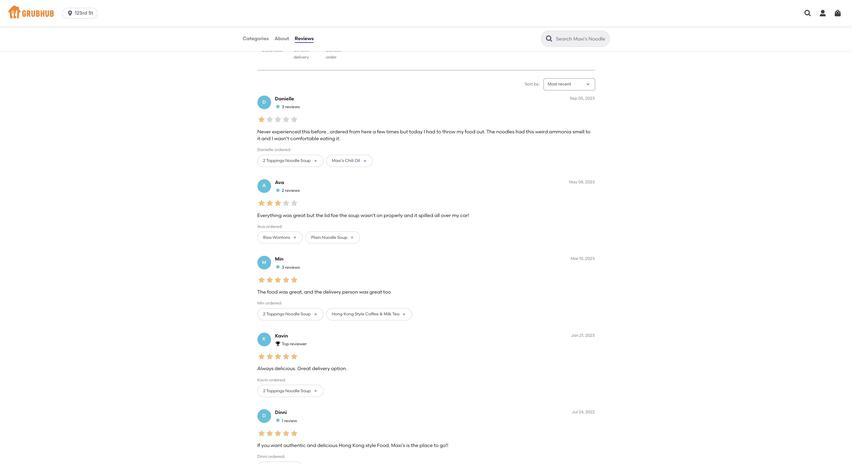 Task type: vqa. For each thing, say whether or not it's contained in the screenshot.
1st cake, from the right
no



Task type: describe. For each thing, give the bounding box(es) containing it.
food inside 96 good food
[[274, 48, 283, 53]]

mar
[[571, 256, 579, 261]]

dinni for dinni ordered:
[[257, 454, 267, 459]]

d for dinni
[[262, 413, 266, 419]]

2 reviews
[[282, 188, 300, 193]]

the left 'lid'
[[316, 212, 323, 218]]

comfortable
[[290, 136, 319, 142]]

ammonia
[[549, 129, 572, 135]]

time
[[301, 48, 310, 53]]

reviews for ava
[[285, 188, 300, 193]]

91 on time delivery
[[294, 41, 310, 60]]

may 08, 2023
[[569, 180, 595, 184]]

is
[[406, 443, 410, 448]]

2 down the min ordered: at left bottom
[[263, 312, 265, 316]]

never
[[257, 129, 271, 135]]

want
[[271, 443, 282, 448]]

the food was great, and the delivery person was great too
[[257, 289, 391, 295]]

categories
[[243, 36, 269, 41]]

plain
[[311, 235, 321, 240]]

138 ratings
[[261, 28, 286, 34]]

soup
[[348, 212, 360, 218]]

place
[[420, 443, 433, 448]]

1 vertical spatial great
[[370, 289, 382, 295]]

1 vertical spatial delivery
[[323, 289, 341, 295]]

ordered: for was
[[266, 224, 283, 229]]

top reviewer
[[282, 342, 307, 346]]

the right is
[[411, 443, 419, 448]]

tea
[[392, 312, 400, 316]]

Sort by: field
[[548, 81, 571, 87]]

2 toppings noodle soup for was
[[263, 312, 311, 316]]

kong inside button
[[344, 312, 354, 316]]

m
[[262, 260, 266, 265]]

123rd
[[75, 10, 87, 16]]

maxi's chili oil
[[332, 158, 360, 163]]

96 good food
[[261, 41, 283, 53]]

raw
[[263, 235, 272, 240]]

plus icon image inside plain noodle soup button
[[350, 235, 354, 240]]

maxi's
[[332, 158, 344, 163]]

before
[[311, 129, 326, 135]]

on
[[294, 48, 300, 53]]

times
[[386, 129, 399, 135]]

dinni ordered:
[[257, 454, 285, 459]]

great,
[[289, 289, 303, 295]]

trophy icon image
[[275, 341, 281, 346]]

all
[[435, 212, 440, 218]]

2 svg image from the left
[[819, 9, 827, 17]]

today
[[409, 129, 423, 135]]

1 horizontal spatial wasn't
[[361, 212, 376, 218]]

plus icon image down always delicious.  great delivery option.
[[314, 389, 318, 393]]

1 horizontal spatial i
[[424, 129, 425, 135]]

08,
[[579, 180, 585, 184]]

21,
[[580, 333, 585, 338]]

raw wontons button
[[257, 231, 303, 244]]

3 2 toppings noodle soup from the top
[[263, 388, 311, 393]]

reviews for danielle
[[285, 105, 300, 109]]

eating
[[320, 136, 335, 142]]

sort by:
[[525, 82, 540, 87]]

a
[[262, 183, 266, 189]]

throw
[[442, 129, 456, 135]]

jan 21, 2023
[[571, 333, 595, 338]]

noodle down 'great,'
[[285, 312, 300, 316]]

was left 'great,'
[[279, 289, 288, 295]]

123rd st button
[[62, 8, 100, 19]]

if you want authentic and delicious hong kong style food, maxi's is the place to go!!
[[257, 443, 448, 448]]

2023 for always delicious.  great delivery option.
[[586, 333, 595, 338]]

never experienced this before , ordered from here a few times  but today i had to throw my food out. the noodles had this weird ammonia smell to it and i wasn't comfortable eating it.
[[257, 129, 591, 142]]

smell
[[573, 129, 585, 135]]

1 horizontal spatial svg image
[[834, 9, 842, 17]]

1
[[282, 418, 283, 423]]

2023 for everything was great but the lid foe the soup wasn't on properly and it spilled all over my car!
[[586, 180, 595, 184]]

sep 05, 2023
[[570, 96, 595, 101]]

1 vertical spatial hong
[[339, 443, 351, 448]]

min for min
[[275, 256, 284, 262]]

2023 for never experienced this before , ordered from here a few times  but today i had to throw my food out. the noodles had this weird ammonia smell to it and i wasn't comfortable eating it.
[[586, 96, 595, 101]]

main navigation navigation
[[0, 0, 852, 27]]

3 reviews for min
[[282, 265, 300, 270]]

2 right a
[[282, 188, 284, 193]]

good
[[261, 48, 273, 53]]

my for over
[[452, 212, 459, 218]]

out.
[[477, 129, 486, 135]]

delicious
[[317, 443, 338, 448]]

toppings for experienced
[[266, 158, 284, 163]]

2022
[[586, 410, 595, 414]]

plus icon image down the food was great, and the delivery person was great too
[[314, 312, 318, 316]]

1 this from the left
[[302, 129, 310, 135]]

danielle ordered:
[[257, 147, 291, 152]]

always delicious.  great delivery option.
[[257, 366, 347, 372]]

everything
[[257, 212, 282, 218]]

few
[[377, 129, 385, 135]]

reviews button
[[295, 27, 314, 51]]

1 vertical spatial kong
[[353, 443, 365, 448]]

&
[[380, 312, 383, 316]]

foe
[[331, 212, 338, 218]]

wontons
[[273, 235, 290, 240]]

spilled
[[419, 212, 433, 218]]

1 vertical spatial but
[[307, 212, 315, 218]]

always
[[257, 366, 274, 372]]

ordered: for you
[[268, 454, 285, 459]]

maxi's
[[391, 443, 405, 448]]

2 this from the left
[[526, 129, 534, 135]]

car!
[[460, 212, 469, 218]]

if
[[257, 443, 260, 448]]

and right 'great,'
[[304, 289, 313, 295]]

most
[[548, 82, 558, 87]]

kavin  ordered:
[[257, 378, 286, 382]]

ordered: for experienced
[[274, 147, 291, 152]]

10,
[[580, 256, 585, 261]]

search icon image
[[545, 35, 553, 43]]

soup for 2 toppings noodle soup button for was
[[301, 312, 311, 316]]

05,
[[579, 96, 585, 101]]



Task type: locate. For each thing, give the bounding box(es) containing it.
about button
[[274, 27, 289, 51]]

reviews for min
[[285, 265, 300, 270]]

3 for min
[[282, 265, 284, 270]]

plain noodle soup
[[311, 235, 347, 240]]

delivery
[[294, 55, 309, 60], [323, 289, 341, 295], [312, 366, 330, 372]]

milk
[[384, 312, 391, 316]]

caret down icon image
[[585, 82, 591, 87]]

2023 right 21,
[[586, 333, 595, 338]]

reviews up 'great,'
[[285, 265, 300, 270]]

hong right delicious
[[339, 443, 351, 448]]

ordered
[[330, 129, 348, 135]]

91
[[294, 41, 298, 46]]

1 svg image from the left
[[804, 9, 812, 17]]

but right 'times'
[[400, 129, 408, 135]]

toppings for food
[[266, 312, 284, 316]]

2 toppings noodle soup down danielle ordered:
[[263, 158, 311, 163]]

had right noodles
[[516, 129, 525, 135]]

4 2023 from the top
[[586, 333, 595, 338]]

but inside never experienced this before , ordered from here a few times  but today i had to throw my food out. the noodles had this weird ammonia smell to it and i wasn't comfortable eating it.
[[400, 129, 408, 135]]

0 vertical spatial hong
[[332, 312, 343, 316]]

2023 right 08,
[[586, 180, 595, 184]]

to
[[437, 129, 441, 135], [586, 129, 591, 135], [434, 443, 439, 448]]

plus icon image inside maxi's chili oil button
[[363, 159, 367, 163]]

1 vertical spatial 2 toppings noodle soup button
[[257, 308, 323, 320]]

2 toppings from the top
[[266, 312, 284, 316]]

ordered:
[[274, 147, 291, 152], [266, 224, 283, 229], [265, 301, 282, 306], [269, 378, 286, 382], [268, 454, 285, 459]]

1 vertical spatial food
[[465, 129, 476, 135]]

0 vertical spatial great
[[293, 212, 306, 218]]

3 right m
[[282, 265, 284, 270]]

0 horizontal spatial it
[[257, 136, 260, 142]]

my for throw
[[457, 129, 464, 135]]

3 up experienced
[[282, 105, 284, 109]]

1 d from the top
[[262, 99, 266, 105]]

too
[[383, 289, 391, 295]]

coffee
[[365, 312, 379, 316]]

Search Maxi's Noodle search field
[[555, 36, 608, 42]]

and right properly
[[404, 212, 413, 218]]

correct order
[[326, 48, 341, 60]]

1 horizontal spatial kavin
[[275, 333, 288, 339]]

soup for 1st 2 toppings noodle soup button from the bottom
[[301, 388, 311, 393]]

danielle
[[275, 96, 294, 102], [257, 147, 273, 152]]

0 vertical spatial 3 reviews
[[282, 105, 300, 109]]

123rd st
[[75, 10, 93, 16]]

reviews up experienced
[[285, 105, 300, 109]]

my
[[457, 129, 464, 135], [452, 212, 459, 218]]

0 horizontal spatial but
[[307, 212, 315, 218]]

delivery inside 91 on time delivery
[[294, 55, 309, 60]]

was right "person" in the bottom of the page
[[359, 289, 368, 295]]

3 2023 from the top
[[586, 256, 595, 261]]

the right out.
[[487, 129, 495, 135]]

it inside never experienced this before , ordered from here a few times  but today i had to throw my food out. the noodles had this weird ammonia smell to it and i wasn't comfortable eating it.
[[257, 136, 260, 142]]

0 horizontal spatial svg image
[[67, 10, 74, 17]]

d up never
[[262, 99, 266, 105]]

wasn't down experienced
[[274, 136, 289, 142]]

to left go!!
[[434, 443, 439, 448]]

but left 'lid'
[[307, 212, 315, 218]]

1 vertical spatial d
[[262, 413, 266, 419]]

1 vertical spatial 3 reviews
[[282, 265, 300, 270]]

0 vertical spatial toppings
[[266, 158, 284, 163]]

and inside never experienced this before , ordered from here a few times  but today i had to throw my food out. the noodles had this weird ammonia smell to it and i wasn't comfortable eating it.
[[262, 136, 271, 142]]

i right today
[[424, 129, 425, 135]]

over
[[441, 212, 451, 218]]

0 horizontal spatial i
[[272, 136, 273, 142]]

ava for ava ordered:
[[257, 224, 265, 229]]

soup down comfortable
[[301, 158, 311, 163]]

noodle down delicious.
[[285, 388, 300, 393]]

the inside never experienced this before , ordered from here a few times  but today i had to throw my food out. the noodles had this weird ammonia smell to it and i wasn't comfortable eating it.
[[487, 129, 495, 135]]

0 vertical spatial 3
[[282, 105, 284, 109]]

min
[[275, 256, 284, 262], [257, 301, 264, 306]]

0 horizontal spatial this
[[302, 129, 310, 135]]

2 vertical spatial reviews
[[285, 265, 300, 270]]

dinni down you
[[257, 454, 267, 459]]

1 had from the left
[[426, 129, 435, 135]]

3 2 toppings noodle soup button from the top
[[257, 385, 323, 397]]

kong left style at the left
[[344, 312, 354, 316]]

go!!
[[440, 443, 448, 448]]

0 horizontal spatial kavin
[[257, 378, 268, 382]]

maxi's chili oil button
[[326, 155, 373, 167]]

noodle down danielle ordered:
[[285, 158, 300, 163]]

0 vertical spatial delivery
[[294, 55, 309, 60]]

ava up 2 reviews
[[275, 180, 284, 185]]

0 horizontal spatial danielle
[[257, 147, 273, 152]]

0 horizontal spatial dinni
[[257, 454, 267, 459]]

ratings
[[270, 28, 286, 34]]

review
[[284, 418, 297, 423]]

0 vertical spatial 2 toppings noodle soup button
[[257, 155, 323, 167]]

by:
[[534, 82, 540, 87]]

0 horizontal spatial great
[[293, 212, 306, 218]]

1 vertical spatial it
[[414, 212, 417, 218]]

0 horizontal spatial ava
[[257, 224, 265, 229]]

it down never
[[257, 136, 260, 142]]

food up the min ordered: at left bottom
[[267, 289, 278, 295]]

ava for ava
[[275, 180, 284, 185]]

kavin up 'trophy icon'
[[275, 333, 288, 339]]

soup for 2 toppings noodle soup button corresponding to this
[[301, 158, 311, 163]]

noodle inside button
[[322, 235, 336, 240]]

1 horizontal spatial ava
[[275, 180, 284, 185]]

3 reviews from the top
[[285, 265, 300, 270]]

delivery right great
[[312, 366, 330, 372]]

st
[[88, 10, 93, 16]]

1 horizontal spatial it
[[414, 212, 417, 218]]

3 reviews up 'great,'
[[282, 265, 300, 270]]

2 toppings noodle soup button for was
[[257, 308, 323, 320]]

weird
[[535, 129, 548, 135]]

jul
[[572, 410, 578, 414]]

1 2023 from the top
[[586, 96, 595, 101]]

138
[[261, 28, 269, 34]]

hong inside hong kong style coffee & milk tea button
[[332, 312, 343, 316]]

2 2023 from the top
[[586, 180, 595, 184]]

raw wontons
[[263, 235, 290, 240]]

0 vertical spatial ava
[[275, 180, 284, 185]]

0 vertical spatial danielle
[[275, 96, 294, 102]]

great
[[297, 366, 311, 372]]

properly
[[384, 212, 403, 218]]

1 vertical spatial kavin
[[257, 378, 268, 382]]

min for min ordered:
[[257, 301, 264, 306]]

delivery left "person" in the bottom of the page
[[323, 289, 341, 295]]

3 toppings from the top
[[266, 388, 284, 393]]

ordered: for delicious.
[[269, 378, 286, 382]]

dinni
[[275, 410, 287, 415], [257, 454, 267, 459]]

1 vertical spatial toppings
[[266, 312, 284, 316]]

kavin for kavin
[[275, 333, 288, 339]]

1 vertical spatial the
[[257, 289, 266, 295]]

wasn't inside never experienced this before , ordered from here a few times  but today i had to throw my food out. the noodles had this weird ammonia smell to it and i wasn't comfortable eating it.
[[274, 136, 289, 142]]

0 vertical spatial food
[[274, 48, 283, 53]]

1 horizontal spatial dinni
[[275, 410, 287, 415]]

1 vertical spatial 2 toppings noodle soup
[[263, 312, 311, 316]]

dinni for dinni
[[275, 410, 287, 415]]

kavin down always
[[257, 378, 268, 382]]

star icon image
[[261, 16, 271, 26], [271, 16, 281, 26], [281, 16, 290, 26], [290, 16, 300, 26], [300, 16, 309, 26], [300, 16, 309, 26], [275, 104, 281, 109], [257, 115, 266, 124], [266, 115, 274, 124], [274, 115, 282, 124], [282, 115, 290, 124], [290, 115, 298, 124], [275, 187, 281, 193], [257, 199, 266, 207], [266, 199, 274, 207], [274, 199, 282, 207], [282, 199, 290, 207], [290, 199, 298, 207], [275, 264, 281, 270], [257, 276, 266, 284], [266, 276, 274, 284], [274, 276, 282, 284], [282, 276, 290, 284], [290, 276, 298, 284], [257, 353, 266, 361], [266, 353, 274, 361], [274, 353, 282, 361], [282, 353, 290, 361], [290, 353, 298, 361], [275, 418, 281, 423], [257, 429, 266, 437], [266, 429, 274, 437], [274, 429, 282, 437], [282, 429, 290, 437], [290, 429, 298, 437]]

this left weird
[[526, 129, 534, 135]]

k
[[263, 336, 266, 342]]

soup
[[301, 158, 311, 163], [337, 235, 347, 240], [301, 312, 311, 316], [301, 388, 311, 393]]

0 vertical spatial the
[[487, 129, 495, 135]]

2 vertical spatial delivery
[[312, 366, 330, 372]]

svg image
[[834, 9, 842, 17], [67, 10, 74, 17]]

ava ordered:
[[257, 224, 283, 229]]

1 horizontal spatial but
[[400, 129, 408, 135]]

2 toppings noodle soup button for this
[[257, 155, 323, 167]]

3 reviews up experienced
[[282, 105, 300, 109]]

danielle up experienced
[[275, 96, 294, 102]]

a
[[373, 129, 376, 135]]

2 3 reviews from the top
[[282, 265, 300, 270]]

wasn't
[[274, 136, 289, 142], [361, 212, 376, 218]]

plus icon image left maxi's
[[314, 159, 318, 163]]

it.
[[336, 136, 340, 142]]

jan
[[571, 333, 579, 338]]

soup down 'great,'
[[301, 312, 311, 316]]

1 2 toppings noodle soup button from the top
[[257, 155, 323, 167]]

my right throw
[[457, 129, 464, 135]]

2 3 from the top
[[282, 265, 284, 270]]

was
[[283, 212, 292, 218], [279, 289, 288, 295], [359, 289, 368, 295]]

kavin for kavin  ordered:
[[257, 378, 268, 382]]

toppings
[[266, 158, 284, 163], [266, 312, 284, 316], [266, 388, 284, 393]]

2 vertical spatial 2 toppings noodle soup
[[263, 388, 311, 393]]

person
[[342, 289, 358, 295]]

it left spilled
[[414, 212, 417, 218]]

mar 10, 2023
[[571, 256, 595, 261]]

0 vertical spatial my
[[457, 129, 464, 135]]

2 toppings noodle soup button down kavin  ordered:
[[257, 385, 323, 397]]

1 vertical spatial reviews
[[285, 188, 300, 193]]

d for danielle
[[262, 99, 266, 105]]

0 vertical spatial 2 toppings noodle soup
[[263, 158, 311, 163]]

plus icon image right oil
[[363, 159, 367, 163]]

jul 24, 2022
[[572, 410, 595, 414]]

2 d from the top
[[262, 413, 266, 419]]

was right everything
[[283, 212, 292, 218]]

2 toppings noodle soup for this
[[263, 158, 311, 163]]

2023
[[586, 96, 595, 101], [586, 180, 595, 184], [586, 256, 595, 261], [586, 333, 595, 338]]

1 vertical spatial min
[[257, 301, 264, 306]]

it
[[257, 136, 260, 142], [414, 212, 417, 218]]

experienced
[[272, 129, 301, 135]]

and left delicious
[[307, 443, 316, 448]]

sep
[[570, 96, 578, 101]]

food inside never experienced this before , ordered from here a few times  but today i had to throw my food out. the noodles had this weird ammonia smell to it and i wasn't comfortable eating it.
[[465, 129, 476, 135]]

delivery for always delicious.  great delivery option.
[[312, 366, 330, 372]]

0 horizontal spatial had
[[426, 129, 435, 135]]

0 vertical spatial wasn't
[[274, 136, 289, 142]]

chili
[[345, 158, 354, 163]]

2 reviews from the top
[[285, 188, 300, 193]]

2 toppings noodle soup button down danielle ordered:
[[257, 155, 323, 167]]

but
[[400, 129, 408, 135], [307, 212, 315, 218]]

2 had from the left
[[516, 129, 525, 135]]

toppings down the min ordered: at left bottom
[[266, 312, 284, 316]]

2
[[263, 158, 265, 163], [282, 188, 284, 193], [263, 312, 265, 316], [263, 388, 265, 393]]

soup down foe
[[337, 235, 347, 240]]

3 reviews for danielle
[[282, 105, 300, 109]]

dinni up 1
[[275, 410, 287, 415]]

0 horizontal spatial min
[[257, 301, 264, 306]]

3 for danielle
[[282, 105, 284, 109]]

delivery for 91 on time delivery
[[294, 55, 309, 60]]

the
[[487, 129, 495, 135], [257, 289, 266, 295]]

top
[[282, 342, 289, 346]]

danielle down never
[[257, 147, 273, 152]]

1 horizontal spatial danielle
[[275, 96, 294, 102]]

1 horizontal spatial min
[[275, 256, 284, 262]]

noodle right plain
[[322, 235, 336, 240]]

the up the min ordered: at left bottom
[[257, 289, 266, 295]]

0 vertical spatial kavin
[[275, 333, 288, 339]]

food right 'good'
[[274, 48, 283, 53]]

min ordered:
[[257, 301, 282, 306]]

1 horizontal spatial great
[[370, 289, 382, 295]]

food,
[[377, 443, 390, 448]]

soup down great
[[301, 388, 311, 393]]

1 vertical spatial my
[[452, 212, 459, 218]]

to left throw
[[437, 129, 441, 135]]

sort
[[525, 82, 533, 87]]

and down never
[[262, 136, 271, 142]]

plus icon image right 'tea'
[[402, 312, 406, 316]]

plain noodle soup button
[[306, 231, 360, 244]]

1 vertical spatial 3
[[282, 265, 284, 270]]

hong kong style coffee & milk tea button
[[326, 308, 412, 320]]

danielle for danielle ordered:
[[257, 147, 273, 152]]

0 horizontal spatial svg image
[[804, 9, 812, 17]]

great down 2 reviews
[[293, 212, 306, 218]]

0 horizontal spatial the
[[257, 289, 266, 295]]

on
[[377, 212, 383, 218]]

1 toppings from the top
[[266, 158, 284, 163]]

1 vertical spatial i
[[272, 136, 273, 142]]

i up danielle ordered:
[[272, 136, 273, 142]]

3 reviews
[[282, 105, 300, 109], [282, 265, 300, 270]]

2 2 toppings noodle soup button from the top
[[257, 308, 323, 320]]

2 vertical spatial food
[[267, 289, 278, 295]]

kong left style
[[353, 443, 365, 448]]

svg image inside 123rd st button
[[67, 10, 74, 17]]

2023 right the 05,
[[586, 96, 595, 101]]

toppings down kavin  ordered:
[[266, 388, 284, 393]]

reviews right a
[[285, 188, 300, 193]]

food left out.
[[465, 129, 476, 135]]

plus icon image
[[314, 159, 318, 163], [363, 159, 367, 163], [293, 235, 297, 240], [350, 235, 354, 240], [314, 312, 318, 316], [402, 312, 406, 316], [314, 389, 318, 393]]

plus icon image inside raw wontons button
[[293, 235, 297, 240]]

toppings down danielle ordered:
[[266, 158, 284, 163]]

order
[[326, 55, 337, 60]]

2 2 toppings noodle soup from the top
[[263, 312, 311, 316]]

1 vertical spatial dinni
[[257, 454, 267, 459]]

1 vertical spatial danielle
[[257, 147, 273, 152]]

plus icon image inside hong kong style coffee & milk tea button
[[402, 312, 406, 316]]

my inside never experienced this before , ordered from here a few times  but today i had to throw my food out. the noodles had this weird ammonia smell to it and i wasn't comfortable eating it.
[[457, 129, 464, 135]]

reviews
[[285, 105, 300, 109], [285, 188, 300, 193], [285, 265, 300, 270]]

0 vertical spatial i
[[424, 129, 425, 135]]

2 down danielle ordered:
[[263, 158, 265, 163]]

delivery down time
[[294, 55, 309, 60]]

1 horizontal spatial the
[[487, 129, 495, 135]]

2 toppings noodle soup down kavin  ordered:
[[263, 388, 311, 393]]

great left too
[[370, 289, 382, 295]]

2 vertical spatial toppings
[[266, 388, 284, 393]]

style
[[355, 312, 364, 316]]

1 reviews from the top
[[285, 105, 300, 109]]

0 vertical spatial kong
[[344, 312, 354, 316]]

0 vertical spatial d
[[262, 99, 266, 105]]

1 horizontal spatial svg image
[[819, 9, 827, 17]]

correct
[[326, 48, 341, 53]]

wasn't left on
[[361, 212, 376, 218]]

2 down kavin  ordered:
[[263, 388, 265, 393]]

the right 'great,'
[[315, 289, 322, 295]]

2 toppings noodle soup button down 'great,'
[[257, 308, 323, 320]]

1 horizontal spatial this
[[526, 129, 534, 135]]

2 vertical spatial 2 toppings noodle soup button
[[257, 385, 323, 397]]

2023 for the food was great, and the delivery person was great too
[[586, 256, 595, 261]]

oil
[[355, 158, 360, 163]]

0 vertical spatial dinni
[[275, 410, 287, 415]]

ordered: for food
[[265, 301, 282, 306]]

the right foe
[[340, 212, 347, 218]]

1 vertical spatial wasn't
[[361, 212, 376, 218]]

you
[[261, 443, 270, 448]]

1 3 from the top
[[282, 105, 284, 109]]

had right today
[[426, 129, 435, 135]]

2 toppings noodle soup down the min ordered: at left bottom
[[263, 312, 311, 316]]

about
[[275, 36, 289, 41]]

ava up raw at the bottom left of the page
[[257, 224, 265, 229]]

1 2 toppings noodle soup from the top
[[263, 158, 311, 163]]

my left car!
[[452, 212, 459, 218]]

hong left style at the left
[[332, 312, 343, 316]]

0 vertical spatial reviews
[[285, 105, 300, 109]]

0 vertical spatial but
[[400, 129, 408, 135]]

danielle for danielle
[[275, 96, 294, 102]]

this
[[302, 129, 310, 135], [526, 129, 534, 135]]

d left 1
[[262, 413, 266, 419]]

and
[[262, 136, 271, 142], [404, 212, 413, 218], [304, 289, 313, 295], [307, 443, 316, 448]]

plus icon image down soup
[[350, 235, 354, 240]]

1 horizontal spatial had
[[516, 129, 525, 135]]

lid
[[325, 212, 330, 218]]

1 vertical spatial ava
[[257, 224, 265, 229]]

great
[[293, 212, 306, 218], [370, 289, 382, 295]]

plus icon image right wontons
[[293, 235, 297, 240]]

to right smell on the right top
[[586, 129, 591, 135]]

this up comfortable
[[302, 129, 310, 135]]

svg image
[[804, 9, 812, 17], [819, 9, 827, 17]]

here
[[361, 129, 372, 135]]

,
[[327, 129, 329, 135]]

recent
[[558, 82, 571, 87]]

0 vertical spatial it
[[257, 136, 260, 142]]

0 horizontal spatial wasn't
[[274, 136, 289, 142]]

0 vertical spatial min
[[275, 256, 284, 262]]

option.
[[331, 366, 347, 372]]

1 3 reviews from the top
[[282, 105, 300, 109]]

2023 right 10, on the right
[[586, 256, 595, 261]]



